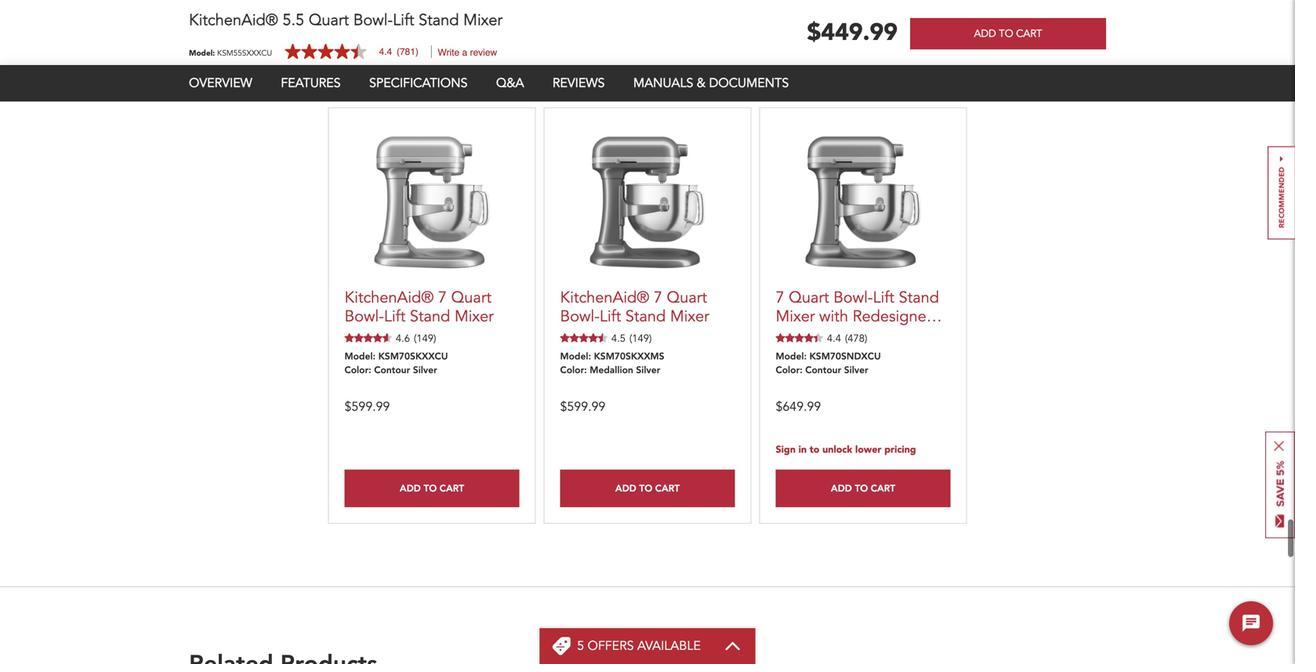 Task type: locate. For each thing, give the bounding box(es) containing it.
write a review button
[[438, 47, 497, 58]]

$599.99
[[345, 398, 390, 416], [561, 398, 606, 416]]

kitchenaid® for 4.6
[[345, 287, 434, 309]]

to for 4.5 (149)
[[640, 482, 653, 495]]

1 horizontal spatial color:
[[561, 364, 587, 376]]

touchpoints
[[842, 325, 927, 346]]

silver inside model: ksm70skxxms color: medallion silver
[[636, 364, 661, 376]]

contour inside model: ksm70sndxcu color: contour silver
[[806, 364, 842, 376]]

2 contour from the left
[[806, 364, 842, 376]]

model: left ksm70skxxcu
[[345, 350, 376, 362]]

1 kitchenaid® 7 quart bowl-lift stand mixer from the left
[[345, 287, 494, 327]]

bowl- up the (478)
[[834, 287, 874, 309]]

1 (149) from the left
[[414, 332, 436, 346]]

2 horizontal spatial silver
[[845, 364, 869, 376]]

3 add from the left
[[831, 482, 853, 495]]

3 cart from the left
[[871, 482, 896, 495]]

model: down premium
[[776, 350, 807, 362]]

available
[[638, 638, 701, 655]]

kitchenaid® 7 quart bowl-lift stand mixer up 4.5 (149)
[[561, 287, 710, 327]]

(478)
[[846, 332, 868, 346]]

silver down ksm70skxxms
[[636, 364, 661, 376]]

kitchenaid® 7 quart bowl-lift stand mixer image for 4.6 (149)
[[369, 132, 495, 273]]

3 color: from the left
[[776, 364, 803, 376]]

add to cart for 4.4 (478)
[[831, 482, 896, 495]]

1 add from the left
[[400, 482, 421, 495]]

7 up ksm70skxxcu
[[438, 287, 447, 309]]

2 horizontal spatial 7
[[776, 287, 785, 309]]

7 quart bowl-lift stand mixer with redesigned premium touchpoints link
[[776, 287, 951, 346]]

products
[[270, 41, 367, 72]]

redesigned
[[853, 306, 937, 327]]

kitchenaid® 7 quart bowl-lift stand mixer image for 4.5 (149)
[[585, 132, 711, 273]]

heading
[[578, 638, 701, 655]]

stand up write
[[419, 9, 459, 31]]

2 horizontal spatial add
[[831, 482, 853, 495]]

quart
[[309, 9, 349, 31], [451, 287, 492, 309], [667, 287, 708, 309], [789, 287, 830, 309]]

0 horizontal spatial color:
[[345, 364, 372, 376]]

model: for 4.6 (149)
[[345, 350, 376, 362]]

2 add to cart button from the left
[[561, 470, 735, 508]]

1 horizontal spatial 4.4
[[828, 332, 842, 346]]

(149)
[[414, 332, 436, 346], [630, 332, 652, 346]]

model: for 4.5 (149)
[[561, 350, 592, 362]]

1 cart from the left
[[440, 482, 464, 495]]

2 horizontal spatial kitchenaid®
[[561, 287, 650, 309]]

3 silver from the left
[[845, 364, 869, 376]]

write
[[438, 47, 460, 58]]

reviews
[[553, 75, 605, 92]]

$599.99 for 4.6
[[345, 398, 390, 416]]

2 kitchenaid® 7 quart bowl-lift stand mixer link from the left
[[561, 287, 735, 327]]

kitchenaid® 7 quart bowl-lift stand mixer link up 4.5 (149)
[[561, 287, 735, 327]]

1 horizontal spatial (149)
[[630, 332, 652, 346]]

1 horizontal spatial silver
[[636, 364, 661, 376]]

4.6
[[396, 332, 410, 346]]

7 for 4.6 (149)
[[438, 287, 447, 309]]

2 horizontal spatial add to cart
[[831, 482, 896, 495]]

(149) for 4.5 (149)
[[630, 332, 652, 346]]

color: inside model: ksm70skxxcu color: contour silver
[[345, 364, 372, 376]]

5
[[578, 638, 585, 655]]

color: inside model: ksm70skxxms color: medallion silver
[[561, 364, 587, 376]]

0 horizontal spatial kitchenaid®
[[189, 9, 278, 31]]

silver inside model: ksm70sndxcu color: contour silver
[[845, 364, 869, 376]]

cart
[[440, 482, 464, 495], [656, 482, 680, 495], [871, 482, 896, 495]]

lift
[[393, 9, 415, 31], [874, 287, 895, 309], [384, 306, 406, 327], [600, 306, 621, 327]]

1 horizontal spatial 7
[[654, 287, 663, 309]]

0 vertical spatial 4.4
[[379, 46, 392, 57]]

2 silver from the left
[[636, 364, 661, 376]]

color:
[[345, 364, 372, 376], [561, 364, 587, 376], [776, 364, 803, 376]]

1 kitchenaid® 7 quart bowl-lift stand mixer image from the left
[[369, 132, 495, 273]]

add
[[400, 482, 421, 495], [616, 482, 637, 495], [831, 482, 853, 495]]

model: ksm70skxxms color: medallion silver
[[561, 350, 665, 376]]

2 add from the left
[[616, 482, 637, 495]]

similar products
[[189, 41, 367, 72]]

contour down ksm70skxxcu
[[374, 364, 410, 376]]

silver down ksm70skxxcu
[[413, 364, 437, 376]]

silver for 4.6 (149)
[[413, 364, 437, 376]]

4.4 left (781)
[[379, 46, 392, 57]]

$599.99 down medallion
[[561, 398, 606, 416]]

0 horizontal spatial 4.4
[[379, 46, 392, 57]]

model: inside model: ksm70skxxcu color: contour silver
[[345, 350, 376, 362]]

2 $599.99 from the left
[[561, 398, 606, 416]]

add to cart
[[400, 482, 464, 495], [616, 482, 680, 495], [831, 482, 896, 495]]

kitchenaid® up the model: ksm55sxxxcu
[[189, 9, 278, 31]]

7 inside 7 quart bowl-lift stand mixer with redesigned premium touchpoints
[[776, 287, 785, 309]]

contour down 'ksm70sndxcu' at bottom
[[806, 364, 842, 376]]

2 horizontal spatial cart
[[871, 482, 896, 495]]

silver down 'ksm70sndxcu' at bottom
[[845, 364, 869, 376]]

1 horizontal spatial kitchenaid® 7 quart bowl-lift stand mixer
[[561, 287, 710, 327]]

lift up touchpoints
[[874, 287, 895, 309]]

0 horizontal spatial kitchenaid® 7 quart bowl-lift stand mixer image
[[369, 132, 495, 273]]

7 quart bowl-lift stand mixer with redesigned premium touchpoints
[[776, 287, 940, 346]]

1 contour from the left
[[374, 364, 410, 376]]

2 (149) from the left
[[630, 332, 652, 346]]

stand up touchpoints
[[899, 287, 940, 309]]

kitchenaid® up 4.5
[[561, 287, 650, 309]]

(149) up ksm70skxxcu
[[414, 332, 436, 346]]

cart for 4.4 (478)
[[871, 482, 896, 495]]

3 add to cart from the left
[[831, 482, 896, 495]]

silver inside model: ksm70skxxcu color: contour silver
[[413, 364, 437, 376]]

1 silver from the left
[[413, 364, 437, 376]]

contour inside model: ksm70skxxcu color: contour silver
[[374, 364, 410, 376]]

ksm70skxxms
[[594, 350, 665, 362]]

bowl- up model: ksm70skxxms color: medallion silver
[[561, 306, 600, 327]]

0 horizontal spatial add to cart
[[400, 482, 464, 495]]

0 horizontal spatial contour
[[374, 364, 410, 376]]

1 add to cart button from the left
[[345, 470, 520, 508]]

2 add to cart from the left
[[616, 482, 680, 495]]

1 horizontal spatial add to cart
[[616, 482, 680, 495]]

model: inside model: ksm70skxxms color: medallion silver
[[561, 350, 592, 362]]

features
[[281, 75, 341, 92]]

2 7 from the left
[[654, 287, 663, 309]]

1 horizontal spatial $599.99
[[561, 398, 606, 416]]

1 add to cart from the left
[[400, 482, 464, 495]]

add to cart button for 4.6 (149)
[[345, 470, 520, 508]]

model:
[[189, 48, 215, 58], [345, 350, 376, 362], [561, 350, 592, 362], [776, 350, 807, 362]]

1 color: from the left
[[345, 364, 372, 376]]

1 kitchenaid® 7 quart bowl-lift stand mixer link from the left
[[345, 287, 520, 327]]

0 horizontal spatial add
[[400, 482, 421, 495]]

1 $599.99 from the left
[[345, 398, 390, 416]]

to
[[810, 443, 820, 457], [424, 482, 437, 495], [640, 482, 653, 495], [855, 482, 869, 495]]

kitchenaid® 7 quart bowl-lift stand mixer up 4.6 (149)
[[345, 287, 494, 327]]

a
[[462, 47, 468, 58]]

1 horizontal spatial add to cart button
[[561, 470, 735, 508]]

bowl-
[[354, 9, 393, 31], [834, 287, 874, 309], [345, 306, 384, 327], [561, 306, 600, 327]]

color: inside model: ksm70sndxcu color: contour silver
[[776, 364, 803, 376]]

2 color: from the left
[[561, 364, 587, 376]]

kitchenaid® 7 quart bowl-lift stand mixer link for 4.6 (149)
[[345, 287, 520, 327]]

0 horizontal spatial add to cart button
[[345, 470, 520, 508]]

overview
[[189, 75, 252, 92]]

kitchenaid® up 4.6
[[345, 287, 434, 309]]

2 kitchenaid® 7 quart bowl-lift stand mixer image from the left
[[585, 132, 711, 273]]

1 horizontal spatial cart
[[656, 482, 680, 495]]

0 horizontal spatial 7
[[438, 287, 447, 309]]

mixer
[[464, 9, 503, 31], [455, 306, 494, 327], [671, 306, 710, 327], [776, 306, 815, 327]]

kitchenaid® 7 quart bowl-lift stand mixer link
[[345, 287, 520, 327], [561, 287, 735, 327]]

4.4 up 'ksm70sndxcu' at bottom
[[828, 332, 842, 346]]

kitchenaid® 7 quart bowl-lift stand mixer link for 4.5 (149)
[[561, 287, 735, 327]]

7 up premium
[[776, 287, 785, 309]]

3 add to cart button from the left
[[776, 470, 951, 508]]

manuals & documents
[[634, 75, 789, 92]]

sign in to unlock lower pricing
[[776, 443, 917, 457]]

heading containing 5
[[578, 638, 701, 655]]

model: up medallion
[[561, 350, 592, 362]]

1 horizontal spatial kitchenaid®
[[345, 287, 434, 309]]

contour
[[374, 364, 410, 376], [806, 364, 842, 376]]

add
[[975, 27, 997, 41]]

add for 4.4
[[831, 482, 853, 495]]

kitchenaid® 7 quart bowl-lift stand mixer image
[[369, 132, 495, 273], [585, 132, 711, 273]]

model: inside model: ksm70sndxcu color: contour silver
[[776, 350, 807, 362]]

1 horizontal spatial contour
[[806, 364, 842, 376]]

4.4 for 4.4 (781)
[[379, 46, 392, 57]]

1 vertical spatial 4.4
[[828, 332, 842, 346]]

lower
[[856, 443, 882, 457]]

mixer inside 7 quart bowl-lift stand mixer with redesigned premium touchpoints
[[776, 306, 815, 327]]

1 horizontal spatial add
[[616, 482, 637, 495]]

7
[[438, 287, 447, 309], [654, 287, 663, 309], [776, 287, 785, 309]]

0 horizontal spatial silver
[[413, 364, 437, 376]]

add to cart button
[[345, 470, 520, 508], [561, 470, 735, 508], [776, 470, 951, 508]]

overview link
[[189, 75, 252, 92]]

color: for 4.4 (478)
[[776, 364, 803, 376]]

stand
[[419, 9, 459, 31], [899, 287, 940, 309], [410, 306, 451, 327], [626, 306, 666, 327]]

7 for 4.5 (149)
[[654, 287, 663, 309]]

$449.99
[[808, 16, 898, 49]]

0 horizontal spatial cart
[[440, 482, 464, 495]]

4.6 (149)
[[396, 332, 436, 346]]

2 horizontal spatial add to cart button
[[776, 470, 951, 508]]

0 horizontal spatial kitchenaid® 7 quart bowl-lift stand mixer
[[345, 287, 494, 327]]

model: ksm70sndxcu color: contour silver
[[776, 350, 881, 376]]

2 horizontal spatial color:
[[776, 364, 803, 376]]

(149) for 4.6 (149)
[[414, 332, 436, 346]]

with
[[820, 306, 849, 327]]

2 kitchenaid® 7 quart bowl-lift stand mixer from the left
[[561, 287, 710, 327]]

1 horizontal spatial kitchenaid® 7 quart bowl-lift stand mixer image
[[585, 132, 711, 273]]

1 7 from the left
[[438, 287, 447, 309]]

4.4 (781)
[[379, 46, 419, 57]]

7 up ksm70skxxms
[[654, 287, 663, 309]]

(149) up ksm70skxxms
[[630, 332, 652, 346]]

q&a
[[496, 75, 524, 92]]

kitchenaid® 7 quart bowl-lift stand mixer
[[345, 287, 494, 327], [561, 287, 710, 327]]

&
[[697, 75, 706, 92]]

0 horizontal spatial $599.99
[[345, 398, 390, 416]]

silver
[[413, 364, 437, 376], [636, 364, 661, 376], [845, 364, 869, 376]]

lift up 4.6
[[384, 306, 406, 327]]

add to cart for 4.5 (149)
[[616, 482, 680, 495]]

stand inside 7 quart bowl-lift stand mixer with redesigned premium touchpoints
[[899, 287, 940, 309]]

0 horizontal spatial kitchenaid® 7 quart bowl-lift stand mixer link
[[345, 287, 520, 327]]

$599.99 down model: ksm70skxxcu color: contour silver
[[345, 398, 390, 416]]

kitchenaid® 7 quart bowl-lift stand mixer link up 4.6 (149)
[[345, 287, 520, 327]]

kitchenaid® for 4.5
[[561, 287, 650, 309]]

bowl- up the 4.4 (781) at the left top
[[354, 9, 393, 31]]

in
[[799, 443, 807, 457]]

0 horizontal spatial (149)
[[414, 332, 436, 346]]

kitchenaid®
[[189, 9, 278, 31], [345, 287, 434, 309], [561, 287, 650, 309]]

2 cart from the left
[[656, 482, 680, 495]]

3 7 from the left
[[776, 287, 785, 309]]

4.4
[[379, 46, 392, 57], [828, 332, 842, 346]]

1 horizontal spatial kitchenaid® 7 quart bowl-lift stand mixer link
[[561, 287, 735, 327]]



Task type: vqa. For each thing, say whether or not it's contained in the screenshot.
KitchenAid® 7 Quart Bowl-Lift Stand Mixer image corresponding to 4.5 (149)
yes



Task type: describe. For each thing, give the bounding box(es) containing it.
5 offers available
[[578, 638, 701, 655]]

add to cart button
[[911, 18, 1107, 49]]

promo tag image
[[552, 637, 571, 656]]

cart
[[1017, 27, 1043, 41]]

contour for stand
[[374, 364, 410, 376]]

close image
[[1275, 441, 1285, 452]]

features link
[[281, 75, 341, 92]]

model: up the overview 'link'
[[189, 48, 215, 58]]

7 quart bowl-lift stand mixer with redesigned premium touchpoints image
[[801, 132, 926, 273]]

to for 4.4 (478)
[[855, 482, 869, 495]]

4.4 for 4.4 (478)
[[828, 332, 842, 346]]

stand up 4.6 (149)
[[410, 306, 451, 327]]

q&a link
[[496, 75, 524, 92]]

specifications
[[369, 75, 468, 92]]

lift up (781)
[[393, 9, 415, 31]]

documents
[[710, 75, 789, 92]]

ksm55sxxxcu
[[217, 48, 272, 58]]

cart for 4.6 (149)
[[440, 482, 464, 495]]

$649.99
[[776, 398, 822, 416]]

lift inside 7 quart bowl-lift stand mixer with redesigned premium touchpoints
[[874, 287, 895, 309]]

premium
[[776, 325, 838, 346]]

add for 4.5
[[616, 482, 637, 495]]

medallion
[[590, 364, 634, 376]]

similar
[[189, 41, 263, 72]]

4.5
[[612, 332, 626, 346]]

add for 4.6
[[400, 482, 421, 495]]

add to cart button for 4.4 (478)
[[776, 470, 951, 508]]

specifications link
[[369, 75, 468, 92]]

kitchenaid® 5.5 quart bowl-lift stand mixer
[[189, 9, 503, 31]]

review
[[470, 47, 497, 58]]

ksm70skxxcu
[[379, 350, 448, 362]]

unlock
[[823, 443, 853, 457]]

bowl- up model: ksm70skxxcu color: contour silver
[[345, 306, 384, 327]]

chevron icon image
[[725, 642, 742, 651]]

quart inside 7 quart bowl-lift stand mixer with redesigned premium touchpoints
[[789, 287, 830, 309]]

contour for mixer
[[806, 364, 842, 376]]

bowl- inside 7 quart bowl-lift stand mixer with redesigned premium touchpoints
[[834, 287, 874, 309]]

manuals
[[634, 75, 694, 92]]

ksm70sndxcu
[[810, 350, 881, 362]]

write a review
[[438, 47, 497, 58]]

silver for 4.5 (149)
[[636, 364, 661, 376]]

to
[[1000, 27, 1014, 41]]

add to cart button for 4.5 (149)
[[561, 470, 735, 508]]

model: for 4.4 (478)
[[776, 350, 807, 362]]

model: ksm55sxxxcu
[[189, 48, 272, 58]]

cart for 4.5 (149)
[[656, 482, 680, 495]]

recommendations image
[[1269, 146, 1296, 240]]

kitchenaid® 7 quart bowl-lift stand mixer for 4.5
[[561, 287, 710, 327]]

stand up 4.5 (149)
[[626, 306, 666, 327]]

(781)
[[397, 46, 419, 57]]

add to cart
[[975, 27, 1043, 41]]

offers
[[588, 638, 634, 655]]

color: for 4.6 (149)
[[345, 364, 372, 376]]

add to cart for 4.6 (149)
[[400, 482, 464, 495]]

pricing
[[885, 443, 917, 457]]

4.4 (478)
[[828, 332, 868, 346]]

model: ksm70skxxcu color: contour silver
[[345, 350, 448, 376]]

reviews link
[[553, 75, 605, 92]]

color: for 4.5 (149)
[[561, 364, 587, 376]]

manuals & documents link
[[634, 75, 789, 92]]

kitchenaid® 7 quart bowl-lift stand mixer for 4.6
[[345, 287, 494, 327]]

silver for 4.4 (478)
[[845, 364, 869, 376]]

$599.99 for 4.5
[[561, 398, 606, 416]]

to for 4.6 (149)
[[424, 482, 437, 495]]

sign
[[776, 443, 796, 457]]

5.5
[[283, 9, 304, 31]]

4.5 (149)
[[612, 332, 652, 346]]

lift up 4.5
[[600, 306, 621, 327]]



